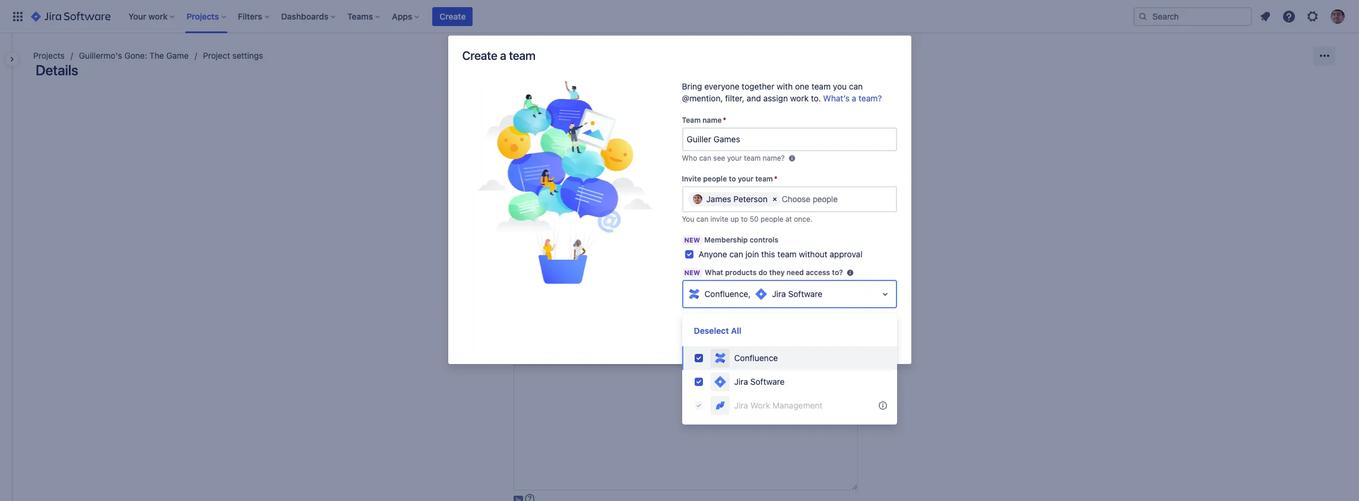 Task type: describe. For each thing, give the bounding box(es) containing it.
controls
[[750, 236, 779, 245]]

what products do they need access to?
[[705, 268, 843, 277]]

james
[[706, 194, 731, 204]]

what's a team? link
[[823, 93, 882, 103]]

all
[[731, 326, 741, 336]]

deselect all button
[[694, 325, 741, 337]]

key
[[513, 133, 526, 142]]

guillermo's gone: the game
[[79, 50, 189, 61]]

you can invite up to 50 people       at once.
[[682, 215, 813, 224]]

who can see your team name?
[[682, 154, 785, 163]]

details
[[36, 62, 78, 78]]

0 vertical spatial software
[[788, 289, 823, 299]]

confluence
[[734, 353, 778, 363]]

assign
[[763, 93, 788, 103]]

invite people to your team *
[[682, 175, 778, 183]]

e.g. HR Team, Redesign Project, Team Mango field
[[683, 129, 896, 150]]

team left the name?
[[744, 154, 761, 163]]

project type
[[513, 207, 556, 216]]

deselect
[[694, 326, 729, 336]]

get local help about wiki markup help image
[[525, 495, 535, 502]]

can left see
[[699, 154, 711, 163]]

to?
[[832, 268, 843, 277]]

create a team image
[[476, 81, 654, 284]]

can inside new membership controls anyone can join this team without approval
[[730, 249, 743, 259]]

gone:
[[124, 50, 147, 61]]

jira work management image
[[713, 399, 727, 413]]

invite
[[711, 215, 729, 224]]

clear image
[[770, 195, 780, 204]]

1 vertical spatial jira software
[[734, 377, 785, 387]]

create for create a team
[[462, 49, 497, 62]]

search image
[[1138, 12, 1148, 21]]

and
[[747, 93, 761, 103]]

Search field
[[1134, 7, 1252, 26]]

category
[[540, 243, 571, 252]]

0 vertical spatial *
[[723, 116, 726, 125]]

1 vertical spatial required image
[[536, 280, 542, 290]]

the
[[149, 50, 164, 61]]

bring
[[682, 81, 702, 91]]

jira work management
[[734, 401, 823, 411]]

james peterson
[[706, 194, 768, 204]]

team name *
[[682, 116, 726, 125]]

project settings link
[[203, 49, 263, 63]]

approval
[[830, 249, 863, 259]]

new membership controls anyone can join this team without approval
[[684, 236, 863, 259]]

together
[[742, 81, 775, 91]]

team
[[682, 116, 701, 125]]

with
[[777, 81, 793, 91]]

guillermo's gone: the game link
[[79, 49, 189, 63]]

you
[[682, 215, 694, 224]]

project for project settings
[[203, 50, 230, 61]]

what's
[[823, 93, 850, 103]]

without
[[799, 249, 828, 259]]

name?
[[763, 154, 785, 163]]

0 vertical spatial jira
[[772, 289, 786, 299]]

confluence,
[[705, 289, 751, 299]]

create a team element
[[463, 81, 667, 287]]

your for to
[[738, 175, 754, 183]]

see
[[713, 154, 725, 163]]



Task type: vqa. For each thing, say whether or not it's contained in the screenshot.
Circle
no



Task type: locate. For each thing, give the bounding box(es) containing it.
0 vertical spatial your
[[727, 154, 742, 163]]

project settings
[[203, 50, 263, 61]]

james peterson image
[[693, 195, 702, 204]]

1 horizontal spatial a
[[852, 93, 856, 103]]

this
[[761, 249, 775, 259]]

confluence image
[[713, 352, 727, 366]]

bring everyone together with one team you can @mention, filter, and assign work to.
[[682, 81, 863, 103]]

products
[[725, 268, 757, 277]]

1 horizontal spatial *
[[774, 175, 778, 183]]

join
[[746, 249, 759, 259]]

team
[[509, 49, 536, 62], [812, 81, 831, 91], [744, 154, 761, 163], [755, 175, 773, 183], [778, 249, 797, 259]]

to.
[[811, 93, 821, 103]]

create button
[[433, 7, 473, 26]]

who
[[682, 154, 697, 163]]

create banner
[[0, 0, 1359, 33]]

can
[[849, 81, 863, 91], [699, 154, 711, 163], [696, 215, 709, 224], [730, 249, 743, 259]]

1 vertical spatial new
[[684, 269, 700, 277]]

name
[[703, 116, 722, 125]]

everyone
[[704, 81, 740, 91]]

guillermo's
[[79, 50, 122, 61]]

jira
[[772, 289, 786, 299], [734, 377, 748, 387], [734, 401, 748, 411]]

2 new from the top
[[684, 269, 700, 277]]

what's a team?
[[823, 93, 882, 103]]

*
[[723, 116, 726, 125], [774, 175, 778, 183]]

project
[[203, 50, 230, 61], [513, 207, 538, 216], [513, 243, 538, 252]]

0 vertical spatial people
[[703, 175, 727, 183]]

jira software down need
[[772, 289, 823, 299]]

new for new membership controls anyone can join this team without approval
[[684, 236, 700, 244]]

what
[[705, 268, 723, 277]]

software up work
[[750, 377, 785, 387]]

0 horizontal spatial people
[[703, 175, 727, 183]]

create for create
[[440, 11, 466, 21]]

your right see
[[727, 154, 742, 163]]

create inside button
[[440, 11, 466, 21]]

primary element
[[7, 0, 1134, 33]]

settings
[[232, 50, 263, 61]]

confluence image
[[687, 287, 701, 302], [687, 287, 701, 302], [713, 352, 727, 366]]

1 vertical spatial *
[[774, 175, 778, 183]]

can up what's a team? link
[[849, 81, 863, 91]]

create a team
[[462, 49, 536, 62]]

0 vertical spatial jira software
[[772, 289, 823, 299]]

software down need
[[788, 289, 823, 299]]

name
[[513, 96, 534, 105]]

project left settings
[[203, 50, 230, 61]]

game
[[166, 50, 189, 61]]

can inside bring everyone together with one team you can @mention, filter, and assign work to.
[[849, 81, 863, 91]]

1 vertical spatial people
[[761, 215, 784, 224]]

editorpanelicon image
[[876, 399, 890, 413]]

to right up
[[741, 215, 748, 224]]

confluence image for confluence,
[[687, 287, 701, 302]]

at
[[786, 215, 792, 224]]

projects
[[33, 50, 65, 61]]

project left type
[[513, 207, 538, 216]]

jira down confluence
[[734, 377, 748, 387]]

1 horizontal spatial required image
[[536, 280, 542, 290]]

jira software up work
[[734, 377, 785, 387]]

your
[[727, 154, 742, 163], [738, 175, 754, 183]]

1 horizontal spatial software
[[788, 289, 823, 299]]

1 vertical spatial jira
[[734, 377, 748, 387]]

0 horizontal spatial *
[[723, 116, 726, 125]]

a for team
[[500, 49, 506, 62]]

create
[[440, 11, 466, 21], [462, 49, 497, 62]]

* up clear image
[[774, 175, 778, 183]]

1 vertical spatial your
[[738, 175, 754, 183]]

projects link
[[33, 49, 65, 63]]

you
[[833, 81, 847, 91]]

0 horizontal spatial a
[[500, 49, 506, 62]]

1 vertical spatial a
[[852, 93, 856, 103]]

to
[[729, 175, 736, 183], [741, 215, 748, 224]]

0 vertical spatial required image
[[526, 132, 532, 142]]

project left category
[[513, 243, 538, 252]]

open image
[[878, 287, 892, 302]]

0 vertical spatial project
[[203, 50, 230, 61]]

team down the name?
[[755, 175, 773, 183]]

one
[[795, 81, 809, 91]]

need
[[787, 268, 804, 277]]

new down you
[[684, 236, 700, 244]]

your for see
[[727, 154, 742, 163]]

deselect all
[[694, 326, 741, 336]]

new for new
[[684, 269, 700, 277]]

jira down they
[[772, 289, 786, 299]]

software
[[788, 289, 823, 299], [750, 377, 785, 387]]

@mention,
[[682, 93, 723, 103]]

project for project type
[[513, 207, 538, 216]]

team up to.
[[812, 81, 831, 91]]

required image
[[526, 132, 532, 142], [536, 280, 542, 290]]

new inside new membership controls anyone can join this team without approval
[[684, 236, 700, 244]]

2 vertical spatial project
[[513, 243, 538, 252]]

people up james
[[703, 175, 727, 183]]

your up peterson
[[738, 175, 754, 183]]

2 vertical spatial jira
[[734, 401, 748, 411]]

Choose people text field
[[782, 195, 841, 204]]

peterson
[[734, 194, 768, 204]]

new
[[684, 236, 700, 244], [684, 269, 700, 277]]

1 horizontal spatial people
[[761, 215, 784, 224]]

0 vertical spatial a
[[500, 49, 506, 62]]

invite
[[682, 175, 701, 183]]

required image down name
[[526, 132, 532, 142]]

0 horizontal spatial to
[[729, 175, 736, 183]]

* right the name at the top of page
[[723, 116, 726, 125]]

1 horizontal spatial to
[[741, 215, 748, 224]]

once.
[[794, 215, 813, 224]]

project category
[[513, 243, 571, 252]]

1 vertical spatial to
[[741, 215, 748, 224]]

can right you
[[696, 215, 709, 224]]

type
[[540, 207, 556, 216]]

None text field
[[513, 105, 662, 124], [513, 179, 662, 198], [513, 105, 662, 124], [513, 179, 662, 198]]

work
[[750, 401, 770, 411]]

up
[[731, 215, 739, 224]]

0 vertical spatial create
[[440, 11, 466, 21]]

jira software image
[[31, 9, 111, 23], [31, 9, 111, 23], [713, 375, 727, 390]]

can left join
[[730, 249, 743, 259]]

people
[[703, 175, 727, 183], [761, 215, 784, 224]]

0 vertical spatial to
[[729, 175, 736, 183]]

jira software
[[772, 289, 823, 299], [734, 377, 785, 387]]

membership
[[704, 236, 748, 245]]

a for team?
[[852, 93, 856, 103]]

your team name is visible to anyone in your organisation. it may be visible on work shared outside your organisation. image
[[787, 154, 797, 163]]

management
[[773, 401, 823, 411]]

jira left work
[[734, 401, 748, 411]]

None text field
[[513, 143, 588, 162], [513, 366, 858, 491], [513, 143, 588, 162], [513, 366, 858, 491]]

50
[[750, 215, 759, 224]]

anyone
[[699, 249, 727, 259]]

team right this at the right of the page
[[778, 249, 797, 259]]

confluence image for confluence
[[713, 352, 727, 366]]

filter,
[[725, 93, 745, 103]]

work
[[790, 93, 809, 103]]

1 vertical spatial software
[[750, 377, 785, 387]]

team up name
[[509, 49, 536, 62]]

do
[[759, 268, 767, 277]]

new left what
[[684, 269, 700, 277]]

team inside bring everyone together with one team you can @mention, filter, and assign work to.
[[812, 81, 831, 91]]

to up james peterson on the top of page
[[729, 175, 736, 183]]

0 vertical spatial new
[[684, 236, 700, 244]]

jira work management image
[[713, 399, 727, 413]]

url
[[513, 170, 528, 179]]

0 horizontal spatial required image
[[526, 132, 532, 142]]

team inside new membership controls anyone can join this team without approval
[[778, 249, 797, 259]]

a
[[500, 49, 506, 62], [852, 93, 856, 103]]

1 vertical spatial project
[[513, 207, 538, 216]]

people left at
[[761, 215, 784, 224]]

access
[[806, 268, 830, 277]]

required image down project category
[[536, 280, 542, 290]]

1 vertical spatial create
[[462, 49, 497, 62]]

team?
[[859, 93, 882, 103]]

0 horizontal spatial software
[[750, 377, 785, 387]]

jira software image
[[754, 287, 769, 302], [754, 287, 769, 302], [713, 375, 727, 390]]

1 new from the top
[[684, 236, 700, 244]]

they
[[769, 268, 785, 277]]

project for project category
[[513, 243, 538, 252]]



